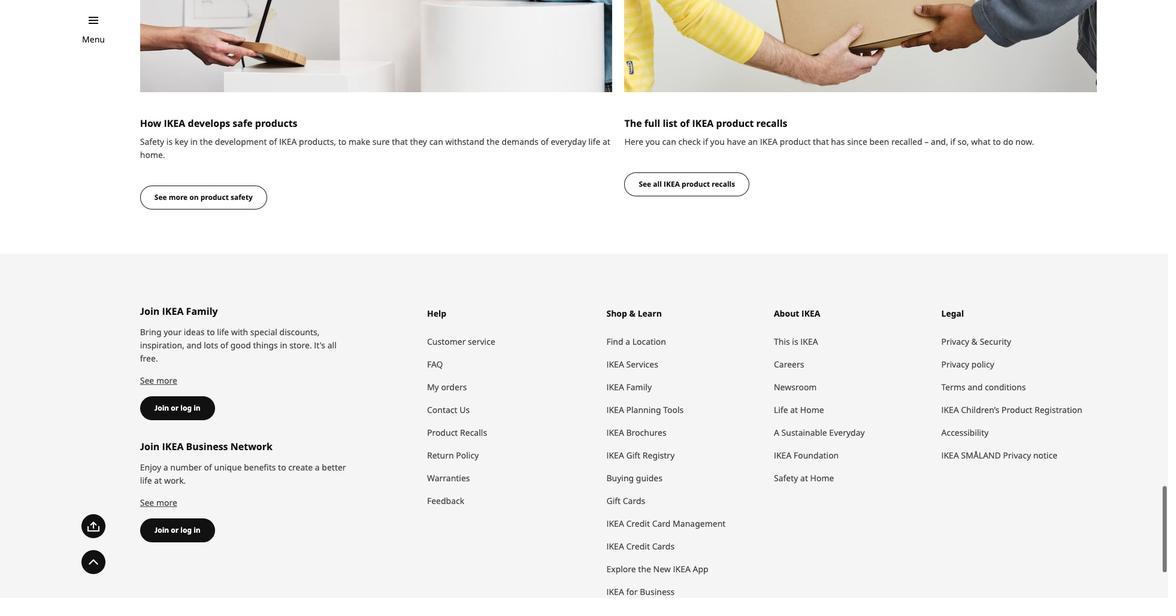 Task type: locate. For each thing, give the bounding box(es) containing it.
that inside how ikea develops safe products safety is key in the development of ikea products, to make sure that they can withstand the demands of everyday life at home.
[[392, 136, 408, 148]]

home.
[[140, 149, 165, 161]]

see more down work.
[[140, 497, 177, 509]]

and down ideas
[[187, 340, 202, 351]]

see more down free.
[[140, 375, 177, 387]]

safety down ikea foundation
[[774, 473, 798, 484]]

and right terms
[[968, 382, 983, 393]]

ikea left brochures
[[607, 427, 624, 439]]

life
[[589, 136, 601, 148], [217, 327, 229, 338], [140, 475, 152, 487]]

the left demands
[[487, 136, 500, 148]]

things
[[253, 340, 278, 351]]

2 see more link from the top
[[140, 497, 177, 509]]

0 horizontal spatial you
[[646, 136, 660, 148]]

more down free.
[[156, 375, 177, 387]]

is left key
[[166, 136, 173, 148]]

how ikea develops safe products safety is key in the development of ikea products, to make sure that they can withstand the demands of everyday life at home.
[[140, 117, 610, 161]]

0 horizontal spatial is
[[166, 136, 173, 148]]

development
[[215, 136, 267, 148]]

ikea planning tools link
[[607, 399, 762, 422]]

work.
[[164, 475, 186, 487]]

0 vertical spatial safety
[[140, 136, 164, 148]]

ikea down ikea family at right bottom
[[607, 405, 624, 416]]

to up "lots" on the bottom of the page
[[207, 327, 215, 338]]

the
[[200, 136, 213, 148], [487, 136, 500, 148], [638, 564, 651, 575]]

life down enjoy
[[140, 475, 152, 487]]

that left has
[[813, 136, 829, 148]]

0 horizontal spatial recalls
[[712, 179, 735, 190]]

product down check on the top right
[[682, 179, 710, 190]]

join or log in button for family
[[140, 397, 215, 421]]

sustainable
[[782, 427, 827, 439]]

1 horizontal spatial and
[[968, 382, 983, 393]]

0 vertical spatial all
[[653, 179, 662, 190]]

privacy left &
[[942, 336, 970, 348]]

the full list of ikea product recalls here you can check if you have an ikea product that has since been recalled – and, if so, what to do now.
[[625, 117, 1034, 148]]

family up ideas
[[186, 305, 218, 318]]

of left unique
[[204, 462, 212, 474]]

home
[[800, 405, 824, 416], [810, 473, 834, 484]]

credit up ikea credit cards
[[626, 518, 650, 530]]

1 horizontal spatial you
[[710, 136, 725, 148]]

is right 'this'
[[792, 336, 798, 348]]

log down work.
[[181, 526, 192, 536]]

gift
[[626, 450, 641, 462], [607, 496, 621, 507]]

1 horizontal spatial product
[[1002, 405, 1033, 416]]

0 horizontal spatial that
[[392, 136, 408, 148]]

a person in a gray sweater hands a square cardboard box with a black ikea logo to a person in a yellow ikea co-worker top. image
[[625, 0, 1097, 93]]

1 vertical spatial more
[[156, 375, 177, 387]]

1 vertical spatial business
[[640, 587, 675, 598]]

ikea down gift cards
[[607, 518, 624, 530]]

1 vertical spatial log
[[181, 526, 192, 536]]

a right enjoy
[[163, 462, 168, 474]]

0 horizontal spatial the
[[200, 136, 213, 148]]

accessibility
[[942, 427, 989, 439]]

1 horizontal spatial that
[[813, 136, 829, 148]]

more down work.
[[156, 497, 177, 509]]

product inside the see all ikea product recalls button
[[682, 179, 710, 190]]

my
[[427, 382, 439, 393]]

log for family
[[181, 403, 192, 414]]

or
[[171, 403, 179, 414], [171, 526, 179, 536]]

privacy up terms
[[942, 359, 970, 371]]

1 horizontal spatial can
[[662, 136, 676, 148]]

2 or from the top
[[171, 526, 179, 536]]

lots
[[204, 340, 218, 351]]

1 vertical spatial family
[[626, 382, 652, 393]]

ikea right 'this'
[[801, 336, 818, 348]]

1 vertical spatial join or log in button
[[140, 519, 215, 543]]

home for safety at home
[[810, 473, 834, 484]]

see more link down work.
[[140, 497, 177, 509]]

join or log in button down work.
[[140, 519, 215, 543]]

the
[[625, 117, 642, 130]]

0 vertical spatial cards
[[623, 496, 645, 507]]

ikea inside ikea gift registry link
[[607, 450, 624, 462]]

1 see more from the top
[[140, 375, 177, 387]]

0 vertical spatial see more link
[[140, 375, 177, 387]]

more inside button
[[169, 193, 188, 203]]

1 horizontal spatial is
[[792, 336, 798, 348]]

terms and conditions
[[942, 382, 1026, 393]]

a for find
[[626, 336, 630, 348]]

on
[[190, 193, 199, 203]]

home up a sustainable everyday on the bottom right of page
[[800, 405, 824, 416]]

product right the on
[[201, 193, 229, 203]]

1 horizontal spatial if
[[951, 136, 956, 148]]

safety up home. at the top of page
[[140, 136, 164, 148]]

0 vertical spatial credit
[[626, 518, 650, 530]]

0 horizontal spatial business
[[186, 441, 228, 454]]

that left 'they'
[[392, 136, 408, 148]]

the down develops
[[200, 136, 213, 148]]

here
[[625, 136, 644, 148]]

ikea down products
[[279, 136, 297, 148]]

2 vertical spatial life
[[140, 475, 152, 487]]

notice
[[1033, 450, 1058, 462]]

ikea down a
[[774, 450, 792, 462]]

1 vertical spatial home
[[810, 473, 834, 484]]

cards
[[623, 496, 645, 507], [652, 541, 675, 553]]

if right check on the top right
[[703, 136, 708, 148]]

1 vertical spatial life
[[217, 327, 229, 338]]

0 vertical spatial more
[[169, 193, 188, 203]]

us
[[460, 405, 470, 416]]

0 vertical spatial is
[[166, 136, 173, 148]]

1 vertical spatial see more
[[140, 497, 177, 509]]

of inside enjoy a number of unique benefits to create a better life at work.
[[204, 462, 212, 474]]

2 can from the left
[[662, 136, 676, 148]]

key
[[175, 136, 188, 148]]

join down free.
[[154, 403, 169, 414]]

0 vertical spatial see more
[[140, 375, 177, 387]]

ikea down check on the top right
[[664, 179, 680, 190]]

1 vertical spatial privacy
[[942, 359, 970, 371]]

1 vertical spatial is
[[792, 336, 798, 348]]

family
[[186, 305, 218, 318], [626, 382, 652, 393]]

everyday
[[551, 136, 586, 148]]

it's
[[314, 340, 325, 351]]

join ikea business network
[[140, 441, 273, 454]]

1 horizontal spatial the
[[487, 136, 500, 148]]

2 join or log in button from the top
[[140, 519, 215, 543]]

privacy policy
[[942, 359, 995, 371]]

0 vertical spatial privacy
[[942, 336, 970, 348]]

at down enjoy
[[154, 475, 162, 487]]

of down products
[[269, 136, 277, 148]]

0 vertical spatial join or log in
[[154, 403, 201, 414]]

1 can from the left
[[429, 136, 443, 148]]

what
[[971, 136, 991, 148]]

see more on product safety
[[154, 193, 253, 203]]

customer
[[427, 336, 466, 348]]

planning
[[626, 405, 661, 416]]

ikea credit cards link
[[607, 536, 762, 559]]

1 horizontal spatial business
[[640, 587, 675, 598]]

newsroom link
[[774, 376, 930, 399]]

or for business
[[171, 526, 179, 536]]

0 vertical spatial join or log in button
[[140, 397, 215, 421]]

if left so,
[[951, 136, 956, 148]]

1 vertical spatial join or log in
[[154, 526, 201, 536]]

ikea up number
[[162, 441, 184, 454]]

to left create
[[278, 462, 286, 474]]

registry
[[643, 450, 675, 462]]

credit
[[626, 518, 650, 530], [626, 541, 650, 553]]

bring your ideas to life with special discounts, inspiration, and lots of good things in store. it's all free.
[[140, 327, 337, 365]]

product up have
[[716, 117, 754, 130]]

ikea down accessibility
[[942, 450, 959, 462]]

business
[[186, 441, 228, 454], [640, 587, 675, 598]]

good
[[230, 340, 251, 351]]

product inside product recalls link
[[427, 427, 458, 439]]

product down contact
[[427, 427, 458, 439]]

cards down buying guides
[[623, 496, 645, 507]]

ikea family link
[[607, 376, 762, 399]]

a left better
[[315, 462, 320, 474]]

to inside bring your ideas to life with special discounts, inspiration, and lots of good things in store. it's all free.
[[207, 327, 215, 338]]

see down "here"
[[639, 179, 651, 190]]

2 join or log in from the top
[[154, 526, 201, 536]]

join up enjoy
[[140, 441, 160, 454]]

safe
[[233, 117, 253, 130]]

with
[[231, 327, 248, 338]]

a person in a blue denim shirt writes in a notebook as another person holds out a black/bamboo table lamp. image
[[140, 0, 613, 93]]

1 vertical spatial safety
[[774, 473, 798, 484]]

1 horizontal spatial life
[[217, 327, 229, 338]]

cards up new
[[652, 541, 675, 553]]

1 horizontal spatial safety
[[774, 473, 798, 484]]

2 credit from the top
[[626, 541, 650, 553]]

home down foundation in the bottom right of the page
[[810, 473, 834, 484]]

log
[[181, 403, 192, 414], [181, 526, 192, 536]]

0 vertical spatial home
[[800, 405, 824, 416]]

0 horizontal spatial and
[[187, 340, 202, 351]]

can right 'they'
[[429, 136, 443, 148]]

0 horizontal spatial family
[[186, 305, 218, 318]]

2 horizontal spatial a
[[626, 336, 630, 348]]

careers link
[[774, 354, 930, 376]]

a right find
[[626, 336, 630, 348]]

product inside "see more on product safety" button
[[201, 193, 229, 203]]

to inside how ikea develops safe products safety is key in the development of ikea products, to make sure that they can withstand the demands of everyday life at home.
[[338, 136, 346, 148]]

ikea left app
[[673, 564, 691, 575]]

that for the full list of ikea product recalls
[[813, 136, 829, 148]]

card
[[652, 518, 671, 530]]

family down services
[[626, 382, 652, 393]]

or down work.
[[171, 526, 179, 536]]

1 log from the top
[[181, 403, 192, 414]]

ikea inside ikea credit card management link
[[607, 518, 624, 530]]

recalls
[[756, 117, 788, 130], [712, 179, 735, 190]]

gift cards link
[[607, 490, 762, 513]]

management
[[673, 518, 726, 530]]

life inside bring your ideas to life with special discounts, inspiration, and lots of good things in store. it's all free.
[[217, 327, 229, 338]]

ikea for business link
[[607, 581, 762, 599]]

join or log in down work.
[[154, 526, 201, 536]]

2 horizontal spatial life
[[589, 136, 601, 148]]

0 horizontal spatial safety
[[140, 136, 164, 148]]

business for ikea
[[186, 441, 228, 454]]

0 horizontal spatial product
[[427, 427, 458, 439]]

1 join or log in from the top
[[154, 403, 201, 414]]

of inside the full list of ikea product recalls here you can check if you have an ikea product that has since been recalled – and, if so, what to do now.
[[680, 117, 690, 130]]

join or log in for business
[[154, 526, 201, 536]]

0 horizontal spatial all
[[328, 340, 337, 351]]

product recalls
[[427, 427, 487, 439]]

ikea inside the see all ikea product recalls button
[[664, 179, 680, 190]]

and
[[187, 340, 202, 351], [968, 382, 983, 393]]

business down the explore the new ikea app
[[640, 587, 675, 598]]

to left make
[[338, 136, 346, 148]]

safety
[[231, 193, 253, 203]]

ideas
[[184, 327, 205, 338]]

safety inside how ikea develops safe products safety is key in the development of ikea products, to make sure that they can withstand the demands of everyday life at home.
[[140, 136, 164, 148]]

at left "here"
[[603, 136, 610, 148]]

can
[[429, 136, 443, 148], [662, 136, 676, 148]]

1 vertical spatial see more link
[[140, 497, 177, 509]]

more left the on
[[169, 193, 188, 203]]

1 vertical spatial credit
[[626, 541, 650, 553]]

ikea down terms
[[942, 405, 959, 416]]

2 log from the top
[[181, 526, 192, 536]]

credit for cards
[[626, 541, 650, 553]]

buying guides
[[607, 473, 663, 484]]

ikea inside ikea services link
[[607, 359, 624, 371]]

ikea inside ikea foundation link
[[774, 450, 792, 462]]

0 horizontal spatial life
[[140, 475, 152, 487]]

1 horizontal spatial recalls
[[756, 117, 788, 130]]

been
[[870, 136, 889, 148]]

security
[[980, 336, 1012, 348]]

1 or from the top
[[171, 403, 179, 414]]

1 vertical spatial all
[[328, 340, 337, 351]]

0 horizontal spatial can
[[429, 136, 443, 148]]

recalls up an
[[756, 117, 788, 130]]

life at home
[[774, 405, 824, 416]]

ikea inside "ikea credit cards" link
[[607, 541, 624, 553]]

join or log in for family
[[154, 403, 201, 414]]

life left with
[[217, 327, 229, 338]]

1 you from the left
[[646, 136, 660, 148]]

2 horizontal spatial the
[[638, 564, 651, 575]]

product
[[716, 117, 754, 130], [780, 136, 811, 148], [682, 179, 710, 190], [201, 193, 229, 203]]

join or log in up the join ikea business network
[[154, 403, 201, 414]]

0 horizontal spatial cards
[[623, 496, 645, 507]]

ikea down ikea services
[[607, 382, 624, 393]]

gift down buying
[[607, 496, 621, 507]]

0 vertical spatial or
[[171, 403, 179, 414]]

life inside enjoy a number of unique benefits to create a better life at work.
[[140, 475, 152, 487]]

at inside how ikea develops safe products safety is key in the development of ikea products, to make sure that they can withstand the demands of everyday life at home.
[[603, 136, 610, 148]]

credit up explore
[[626, 541, 650, 553]]

this is ikea link
[[774, 331, 930, 354]]

see left the on
[[154, 193, 167, 203]]

ikea up explore
[[607, 541, 624, 553]]

0 horizontal spatial a
[[163, 462, 168, 474]]

0 vertical spatial life
[[589, 136, 601, 148]]

of right list
[[680, 117, 690, 130]]

to inside enjoy a number of unique benefits to create a better life at work.
[[278, 462, 286, 474]]

life right everyday
[[589, 136, 601, 148]]

the inside explore the new ikea app "link"
[[638, 564, 651, 575]]

brochures
[[626, 427, 667, 439]]

develops
[[188, 117, 230, 130]]

if
[[703, 136, 708, 148], [951, 136, 956, 148]]

2 vertical spatial more
[[156, 497, 177, 509]]

see more link down free.
[[140, 375, 177, 387]]

log up the join ikea business network
[[181, 403, 192, 414]]

1 credit from the top
[[626, 518, 650, 530]]

that for how ikea develops safe products
[[392, 136, 408, 148]]

faq link
[[427, 354, 595, 376]]

privacy down accessibility link
[[1003, 450, 1031, 462]]

that inside the full list of ikea product recalls here you can check if you have an ikea product that has since been recalled – and, if so, what to do now.
[[813, 136, 829, 148]]

policy
[[972, 359, 995, 371]]

2 if from the left
[[951, 136, 956, 148]]

1 vertical spatial gift
[[607, 496, 621, 507]]

a sustainable everyday link
[[774, 422, 930, 445]]

1 join or log in button from the top
[[140, 397, 215, 421]]

ikea down find
[[607, 359, 624, 371]]

0 vertical spatial business
[[186, 441, 228, 454]]

feedback link
[[427, 490, 595, 513]]

1 horizontal spatial gift
[[626, 450, 641, 462]]

to left do
[[993, 136, 1001, 148]]

see more for join ikea family
[[140, 375, 177, 387]]

0 vertical spatial log
[[181, 403, 192, 414]]

1 horizontal spatial cards
[[652, 541, 675, 553]]

can down list
[[662, 136, 676, 148]]

0 horizontal spatial gift
[[607, 496, 621, 507]]

2 that from the left
[[813, 136, 829, 148]]

create
[[288, 462, 313, 474]]

terms and conditions link
[[942, 376, 1097, 399]]

buying
[[607, 473, 634, 484]]

see
[[639, 179, 651, 190], [154, 193, 167, 203], [140, 375, 154, 387], [140, 497, 154, 509]]

0 vertical spatial product
[[1002, 405, 1033, 416]]

of right "lots" on the bottom of the page
[[220, 340, 228, 351]]

you down full
[[646, 136, 660, 148]]

this is ikea
[[774, 336, 818, 348]]

more for business
[[156, 497, 177, 509]]

recalls
[[460, 427, 487, 439]]

the left new
[[638, 564, 651, 575]]

0 vertical spatial and
[[187, 340, 202, 351]]

see more for join ikea business network
[[140, 497, 177, 509]]

benefits
[[244, 462, 276, 474]]

recalls down have
[[712, 179, 735, 190]]

1 vertical spatial or
[[171, 526, 179, 536]]

join down work.
[[154, 526, 169, 536]]

1 that from the left
[[392, 136, 408, 148]]

1 horizontal spatial family
[[626, 382, 652, 393]]

you left have
[[710, 136, 725, 148]]

0 vertical spatial recalls
[[756, 117, 788, 130]]

1 horizontal spatial all
[[653, 179, 662, 190]]

ikea inside ikea children's product registration link
[[942, 405, 959, 416]]

business up number
[[186, 441, 228, 454]]

to inside the full list of ikea product recalls here you can check if you have an ikea product that has since been recalled – and, if so, what to do now.
[[993, 136, 1001, 148]]

join or log in button up the join ikea business network
[[140, 397, 215, 421]]

1 vertical spatial product
[[427, 427, 458, 439]]

1 see more link from the top
[[140, 375, 177, 387]]

ikea up buying
[[607, 450, 624, 462]]

see more link for join ikea family
[[140, 375, 177, 387]]

make
[[349, 136, 370, 148]]

0 horizontal spatial if
[[703, 136, 708, 148]]

2 see more from the top
[[140, 497, 177, 509]]

1 vertical spatial recalls
[[712, 179, 735, 190]]

ikea left for
[[607, 587, 624, 598]]

product down terms and conditions link
[[1002, 405, 1033, 416]]



Task type: vqa. For each thing, say whether or not it's contained in the screenshot.
see more link
yes



Task type: describe. For each thing, give the bounding box(es) containing it.
1 vertical spatial and
[[968, 382, 983, 393]]

contact us link
[[427, 399, 595, 422]]

all inside button
[[653, 179, 662, 190]]

join or log in button for business
[[140, 519, 215, 543]]

see all ikea product recalls
[[639, 179, 735, 190]]

ikea up check on the top right
[[692, 117, 714, 130]]

explore the new ikea app link
[[607, 559, 762, 581]]

return policy
[[427, 450, 479, 462]]

location
[[633, 336, 666, 348]]

see more link for join ikea business network
[[140, 497, 177, 509]]

an
[[748, 136, 758, 148]]

log for business
[[181, 526, 192, 536]]

in inside how ikea develops safe products safety is key in the development of ikea products, to make sure that they can withstand the demands of everyday life at home.
[[190, 136, 198, 148]]

do
[[1003, 136, 1014, 148]]

1 vertical spatial cards
[[652, 541, 675, 553]]

of left everyday
[[541, 136, 549, 148]]

privacy policy link
[[942, 354, 1097, 376]]

guides
[[636, 473, 663, 484]]

2 you from the left
[[710, 136, 725, 148]]

all inside bring your ideas to life with special discounts, inspiration, and lots of good things in store. it's all free.
[[328, 340, 337, 351]]

home for life at home
[[800, 405, 824, 416]]

recalls inside button
[[712, 179, 735, 190]]

faq
[[427, 359, 443, 371]]

ikea for business
[[607, 587, 675, 598]]

privacy for privacy & security
[[942, 336, 970, 348]]

your
[[164, 327, 182, 338]]

business for for
[[640, 587, 675, 598]]

see inside button
[[639, 179, 651, 190]]

join ikea family
[[140, 305, 218, 318]]

menu button
[[82, 33, 105, 46]]

menu
[[82, 34, 105, 45]]

ikea inside 'ikea småland privacy notice' link
[[942, 450, 959, 462]]

ikea inside the ikea planning tools link
[[607, 405, 624, 416]]

my orders link
[[427, 376, 595, 399]]

policy
[[456, 450, 479, 462]]

in inside bring your ideas to life with special discounts, inspiration, and lots of good things in store. it's all free.
[[280, 340, 287, 351]]

find
[[607, 336, 623, 348]]

discounts,
[[280, 327, 320, 338]]

find a location link
[[607, 331, 762, 354]]

at right life
[[790, 405, 798, 416]]

free.
[[140, 353, 158, 365]]

product right an
[[780, 136, 811, 148]]

safety at home link
[[774, 468, 930, 490]]

find a location
[[607, 336, 666, 348]]

ikea credit cards
[[607, 541, 675, 553]]

service
[[468, 336, 495, 348]]

see all ikea product recalls button
[[625, 173, 750, 197]]

ikea inside this is ikea link
[[801, 336, 818, 348]]

or for family
[[171, 403, 179, 414]]

special
[[250, 327, 277, 338]]

join up "bring"
[[140, 305, 160, 318]]

ikea inside ikea brochures link
[[607, 427, 624, 439]]

warranties
[[427, 473, 470, 484]]

life at home link
[[774, 399, 930, 422]]

store.
[[290, 340, 312, 351]]

full
[[645, 117, 660, 130]]

return policy link
[[427, 445, 595, 468]]

enjoy a number of unique benefits to create a better life at work.
[[140, 462, 346, 487]]

–
[[925, 136, 929, 148]]

can inside how ikea develops safe products safety is key in the development of ikea products, to make sure that they can withstand the demands of everyday life at home.
[[429, 136, 443, 148]]

ikea inside ikea for business link
[[607, 587, 624, 598]]

new
[[653, 564, 671, 575]]

inspiration,
[[140, 340, 184, 351]]

a
[[774, 427, 779, 439]]

privacy for privacy policy
[[942, 359, 970, 371]]

ikea up your
[[162, 305, 184, 318]]

ikea inside explore the new ikea app "link"
[[673, 564, 691, 575]]

registration
[[1035, 405, 1083, 416]]

ikea foundation
[[774, 450, 839, 462]]

more for family
[[156, 375, 177, 387]]

conditions
[[985, 382, 1026, 393]]

a for enjoy
[[163, 462, 168, 474]]

terms
[[942, 382, 966, 393]]

1 horizontal spatial a
[[315, 462, 320, 474]]

ikea family
[[607, 382, 652, 393]]

this
[[774, 336, 790, 348]]

ikea foundation link
[[774, 445, 930, 468]]

privacy & security link
[[942, 331, 1097, 354]]

accessibility link
[[942, 422, 1097, 445]]

2 vertical spatial privacy
[[1003, 450, 1031, 462]]

and,
[[931, 136, 948, 148]]

careers
[[774, 359, 804, 371]]

ikea up key
[[164, 117, 185, 130]]

see more on product safety button
[[140, 186, 267, 210]]

&
[[972, 336, 978, 348]]

children's
[[961, 405, 1000, 416]]

enjoy
[[140, 462, 161, 474]]

products,
[[299, 136, 336, 148]]

0 vertical spatial family
[[186, 305, 218, 318]]

a sustainable everyday
[[774, 427, 865, 439]]

ikea children's product registration
[[942, 405, 1083, 416]]

they
[[410, 136, 427, 148]]

ikea right an
[[760, 136, 778, 148]]

number
[[170, 462, 202, 474]]

explore the new ikea app
[[607, 564, 709, 575]]

demands
[[502, 136, 539, 148]]

ikea children's product registration link
[[942, 399, 1097, 422]]

bring
[[140, 327, 161, 338]]

småland
[[961, 450, 1001, 462]]

at down ikea foundation
[[800, 473, 808, 484]]

see inside button
[[154, 193, 167, 203]]

explore
[[607, 564, 636, 575]]

recalls inside the full list of ikea product recalls here you can check if you have an ikea product that has since been recalled – and, if so, what to do now.
[[756, 117, 788, 130]]

services
[[626, 359, 658, 371]]

ikea brochures
[[607, 427, 667, 439]]

see down enjoy
[[140, 497, 154, 509]]

ikea inside ikea family link
[[607, 382, 624, 393]]

foundation
[[794, 450, 839, 462]]

of inside bring your ideas to life with special discounts, inspiration, and lots of good things in store. it's all free.
[[220, 340, 228, 351]]

since
[[847, 136, 867, 148]]

for
[[626, 587, 638, 598]]

product inside ikea children's product registration link
[[1002, 405, 1033, 416]]

everyday
[[829, 427, 865, 439]]

0 vertical spatial gift
[[626, 450, 641, 462]]

feedback
[[427, 496, 464, 507]]

1 if from the left
[[703, 136, 708, 148]]

so,
[[958, 136, 969, 148]]

orders
[[441, 382, 467, 393]]

can inside the full list of ikea product recalls here you can check if you have an ikea product that has since been recalled – and, if so, what to do now.
[[662, 136, 676, 148]]

is inside how ikea develops safe products safety is key in the development of ikea products, to make sure that they can withstand the demands of everyday life at home.
[[166, 136, 173, 148]]

and inside bring your ideas to life with special discounts, inspiration, and lots of good things in store. it's all free.
[[187, 340, 202, 351]]

has
[[831, 136, 845, 148]]

gift cards
[[607, 496, 645, 507]]

now.
[[1016, 136, 1034, 148]]

product recalls link
[[427, 422, 595, 445]]

tools
[[663, 405, 684, 416]]

see down free.
[[140, 375, 154, 387]]

credit for card
[[626, 518, 650, 530]]

customer service link
[[427, 331, 595, 354]]

life inside how ikea develops safe products safety is key in the development of ikea products, to make sure that they can withstand the demands of everyday life at home.
[[589, 136, 601, 148]]

at inside enjoy a number of unique benefits to create a better life at work.
[[154, 475, 162, 487]]



